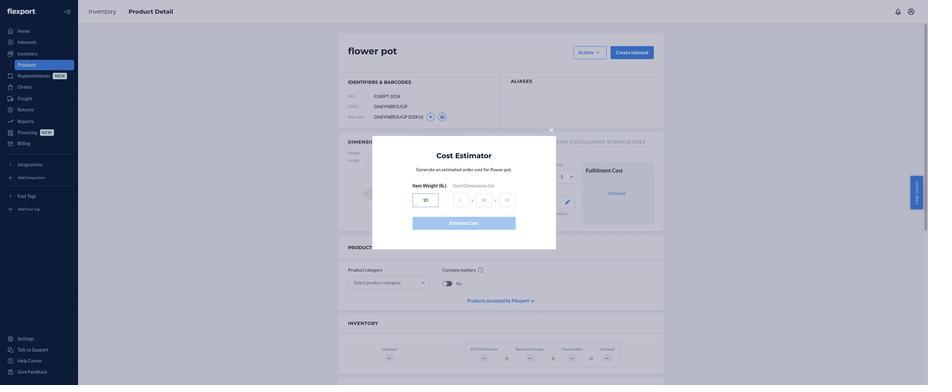 Task type: vqa. For each thing, say whether or not it's contained in the screenshot.
Walmart plus circle image
no



Task type: describe. For each thing, give the bounding box(es) containing it.
give feedback
[[18, 370, 47, 375]]

0 vertical spatial a
[[505, 212, 507, 217]]

― for dtc fulfillment
[[483, 356, 487, 361]]

H text field
[[499, 194, 516, 207]]

length
[[348, 151, 360, 156]]

0 horizontal spatial flower
[[348, 46, 379, 57]]

generate an estimated order cost for flower pot.
[[416, 167, 512, 173]]

detail
[[155, 8, 173, 15]]

no
[[456, 281, 462, 287]]

help center button
[[911, 176, 924, 210]]

chevron down image
[[531, 300, 535, 304]]

dtc fulfillment
[[471, 347, 498, 352]]

0 vertical spatial in
[[501, 212, 505, 217]]

help inside help center button
[[915, 195, 920, 205]]

actions
[[579, 50, 595, 55]]

new for financing
[[42, 130, 52, 135]]

box.
[[540, 217, 547, 222]]

flexport recommended button
[[479, 196, 576, 209]]

estimate for estimate link
[[609, 191, 627, 196]]

inbounds
[[18, 39, 37, 45]]

item dimensions (in)
[[453, 183, 495, 189]]

fulfillment cost
[[586, 168, 623, 174]]

unavailable
[[562, 347, 583, 352]]

bubble
[[527, 212, 539, 217]]

2 x from the left
[[495, 198, 497, 203]]

breadcrumbs navigation
[[83, 2, 178, 21]]

pen image
[[566, 200, 570, 205]]

estimator
[[455, 152, 492, 160]]

reserve
[[516, 347, 530, 352]]

inbounds link
[[4, 37, 74, 48]]

home link
[[4, 26, 74, 36]]

1 vertical spatial inventory link
[[4, 49, 74, 59]]

print image
[[441, 115, 445, 119]]

item for item weight (lb.)
[[413, 183, 422, 189]]

ecom fulfillment fees
[[479, 139, 545, 145]]

actions button
[[574, 46, 607, 59]]

close navigation image
[[64, 8, 72, 16]]

reports
[[18, 119, 34, 124]]

units
[[555, 162, 564, 167]]

2 + from the left
[[551, 354, 556, 364]]

estimate link
[[609, 191, 627, 196]]

feedback
[[28, 370, 47, 375]]

add integration
[[18, 176, 45, 180]]

orders link
[[4, 82, 74, 92]]

height
[[348, 158, 360, 163]]

packaging
[[479, 189, 496, 193]]

product detail
[[129, 8, 173, 15]]

fast
[[26, 207, 33, 212]]

×
[[549, 124, 554, 135]]

cost for fulfillment cost
[[613, 168, 623, 174]]

0 horizontal spatial ship
[[494, 212, 501, 217]]

tab list containing ecom fulfillment fees
[[463, 133, 664, 152]]

weight
[[423, 183, 438, 189]]

1 vertical spatial inventory
[[18, 51, 38, 57]]

mailer
[[539, 212, 550, 217]]

da8ynbr5ugp for da8ynbr5ugp (dsku)
[[374, 114, 408, 120]]

W text field
[[476, 194, 493, 207]]

flexport logo image
[[7, 8, 36, 15]]

sku
[[348, 94, 356, 99]]

plus image
[[429, 115, 433, 119]]

returns
[[18, 107, 34, 113]]

likely
[[479, 212, 489, 217]]

to for talk
[[27, 348, 31, 353]]

identifiers
[[348, 79, 378, 85]]

help inside help center link
[[18, 359, 27, 364]]

0 horizontal spatial center
[[28, 359, 42, 364]]

&
[[380, 79, 383, 85]]

pot
[[381, 46, 397, 57]]

item weight (lb.)
[[413, 183, 447, 189]]

replenishments
[[18, 73, 50, 79]]

Weight text field
[[413, 194, 439, 207]]

category
[[365, 268, 383, 273]]

help center inside button
[[915, 181, 920, 205]]

ecom fulfillment storage fees
[[553, 139, 646, 145]]

ecom fulfillment fees tab
[[479, 133, 545, 152]]

an
[[436, 167, 441, 173]]

2 horizontal spatial inventory
[[348, 321, 379, 327]]

support
[[32, 348, 48, 353]]

aliases
[[511, 78, 533, 84]]

generate
[[416, 167, 435, 173]]

billing
[[18, 141, 30, 146]]

× button
[[547, 123, 556, 135]]

product for product category
[[348, 268, 364, 273]]

add for add fast tag
[[18, 207, 25, 212]]

to for likely
[[489, 212, 493, 217]]

flexport recommended
[[484, 200, 532, 205]]

freight link
[[4, 94, 74, 104]]

onhand
[[601, 347, 615, 352]]

ecom for ecom fulfillment fees
[[479, 139, 494, 145]]

(in)
[[488, 183, 495, 189]]

1 horizontal spatial in
[[533, 217, 536, 222]]

product for product detail
[[129, 8, 153, 15]]

polybag
[[508, 212, 522, 217]]

product category
[[348, 245, 400, 251]]

service
[[479, 162, 491, 167]]

inbound
[[383, 347, 397, 352]]

settings link
[[4, 334, 74, 345]]

possible.
[[554, 212, 569, 217]]

1 + from the left
[[505, 354, 510, 364]]

flower pot
[[348, 46, 397, 57]]

recommended
[[502, 200, 532, 205]]

ecom for ecom fulfillment storage fees
[[553, 139, 569, 145]]

― for reserve storage
[[528, 356, 532, 361]]

cost for estimate cost
[[469, 221, 479, 226]]

talk to support
[[18, 348, 48, 353]]

tag
[[34, 207, 40, 212]]

add for add integration
[[18, 176, 25, 180]]

likely to ship in a polybag or bubble mailer if possible. heavier products will likely ship in a box.
[[479, 212, 569, 222]]

― for onhand
[[606, 356, 610, 361]]

products link
[[14, 60, 74, 70]]



Task type: locate. For each thing, give the bounding box(es) containing it.
storage up 'fulfillment cost'
[[607, 139, 632, 145]]

freight
[[18, 96, 32, 102]]

barcodes
[[348, 115, 364, 120]]

returns link
[[4, 105, 74, 115]]

0 horizontal spatial dimensions
[[348, 139, 382, 145]]

1 horizontal spatial +
[[551, 354, 556, 364]]

estimate cost
[[450, 221, 479, 226]]

1 horizontal spatial x
[[495, 198, 497, 203]]

0 vertical spatial estimate
[[609, 191, 627, 196]]

2 ― from the left
[[483, 356, 487, 361]]

settings
[[18, 337, 34, 342]]

new down reports link
[[42, 130, 52, 135]]

estimate cost button
[[413, 217, 516, 230]]

product
[[348, 245, 372, 251]]

0 horizontal spatial storage
[[531, 347, 545, 352]]

0 vertical spatial inventory
[[89, 8, 116, 15]]

× document
[[372, 123, 556, 250]]

0 horizontal spatial inventory
[[18, 51, 38, 57]]

product category
[[348, 268, 383, 273]]

flower left pot
[[348, 46, 379, 57]]

da8ynbr5ugp for da8ynbr5ugp
[[374, 104, 408, 109]]

2 vertical spatial inventory
[[348, 321, 379, 327]]

product inside breadcrumbs navigation
[[129, 8, 153, 15]]

0 vertical spatial to
[[489, 212, 493, 217]]

1 vertical spatial da8ynbr5ugp
[[374, 114, 408, 120]]

cost down likely on the right of the page
[[469, 221, 479, 226]]

0 vertical spatial cost
[[437, 152, 453, 160]]

ecom inside ecom fulfillment storage fees 'tab'
[[553, 139, 569, 145]]

billing link
[[4, 139, 74, 149]]

―
[[388, 356, 392, 361], [483, 356, 487, 361], [528, 356, 532, 361], [571, 356, 575, 361], [606, 356, 610, 361]]

fees
[[533, 139, 545, 145], [633, 139, 646, 145]]

ship
[[494, 212, 501, 217], [525, 217, 532, 222]]

barcodes
[[384, 79, 411, 85]]

a left box.
[[537, 217, 539, 222]]

1 ecom from the left
[[479, 139, 494, 145]]

add left 'integration'
[[18, 176, 25, 180]]

cost inside "button"
[[469, 221, 479, 226]]

category
[[374, 245, 400, 251]]

fulfillment for ecom fulfillment fees
[[496, 139, 531, 145]]

to right talk
[[27, 348, 31, 353]]

add fast tag link
[[4, 204, 74, 215]]

service level
[[479, 162, 501, 167]]

ship up products
[[494, 212, 501, 217]]

0 vertical spatial dimensions
[[348, 139, 382, 145]]

item left weight
[[413, 183, 422, 189]]

pot.
[[505, 167, 512, 173]]

0 horizontal spatial estimate
[[450, 221, 468, 226]]

1 vertical spatial storage
[[531, 347, 545, 352]]

2 vertical spatial cost
[[469, 221, 479, 226]]

storage right "reserve"
[[531, 347, 545, 352]]

0 horizontal spatial help center
[[18, 359, 42, 364]]

contains battery
[[443, 268, 476, 273]]

1 horizontal spatial help
[[915, 195, 920, 205]]

product left the category
[[348, 268, 364, 273]]

0 vertical spatial center
[[915, 181, 920, 194]]

flower inside × document
[[491, 167, 504, 173]]

or
[[522, 212, 526, 217]]

if
[[551, 212, 553, 217]]

0 vertical spatial da8ynbr5ugp
[[374, 104, 408, 109]]

item up "l" text box
[[453, 183, 463, 189]]

ecom down ×
[[553, 139, 569, 145]]

1 vertical spatial a
[[537, 217, 539, 222]]

item for item dimensions (in)
[[453, 183, 463, 189]]

create
[[617, 50, 631, 55]]

product left detail
[[129, 8, 153, 15]]

dimensions left (in)
[[464, 183, 487, 189]]

0 horizontal spatial product
[[129, 8, 153, 15]]

estimate
[[609, 191, 627, 196], [450, 221, 468, 226]]

ecom
[[479, 139, 494, 145], [553, 139, 569, 145]]

give
[[18, 370, 27, 375]]

1 horizontal spatial ecom
[[553, 139, 569, 145]]

identifiers & barcodes
[[348, 79, 411, 85]]

likely
[[516, 217, 525, 222]]

create inbound button
[[611, 46, 654, 59]]

item
[[413, 183, 422, 189], [453, 183, 463, 189]]

tab list
[[463, 133, 664, 152]]

― down 'inbound'
[[388, 356, 392, 361]]

1 ― from the left
[[388, 356, 392, 361]]

fulfillment for dtc fulfillment
[[479, 347, 498, 352]]

1 horizontal spatial estimate
[[609, 191, 627, 196]]

give feedback button
[[4, 368, 74, 378]]

cost up an
[[437, 152, 453, 160]]

1 horizontal spatial inventory link
[[89, 8, 116, 15]]

2 item from the left
[[453, 183, 463, 189]]

fulfillment inside 'tab'
[[570, 139, 606, 145]]

cost
[[475, 167, 483, 173]]

1 horizontal spatial new
[[55, 74, 65, 79]]

0 horizontal spatial inventory link
[[4, 49, 74, 59]]

― down reserve storage
[[528, 356, 532, 361]]

1 horizontal spatial cost
[[469, 221, 479, 226]]

1 vertical spatial product
[[348, 268, 364, 273]]

0 horizontal spatial ecom
[[479, 139, 494, 145]]

products
[[18, 62, 36, 68]]

1 item from the left
[[413, 183, 422, 189]]

1 vertical spatial to
[[27, 348, 31, 353]]

1 da8ynbr5ugp from the top
[[374, 104, 408, 109]]

4 ― from the left
[[571, 356, 575, 361]]

1 vertical spatial cost
[[613, 168, 623, 174]]

dimensions inside × document
[[464, 183, 487, 189]]

0 vertical spatial ship
[[494, 212, 501, 217]]

fees inside 'tab'
[[633, 139, 646, 145]]

0 horizontal spatial a
[[505, 212, 507, 217]]

2 horizontal spatial cost
[[613, 168, 623, 174]]

2 fees from the left
[[633, 139, 646, 145]]

1 vertical spatial in
[[533, 217, 536, 222]]

1 vertical spatial estimate
[[450, 221, 468, 226]]

1 horizontal spatial help center
[[915, 181, 920, 205]]

fulfillment for ecom fulfillment storage fees
[[570, 139, 606, 145]]

0 horizontal spatial x
[[472, 198, 474, 203]]

x
[[472, 198, 474, 203], [495, 198, 497, 203]]

inventory link
[[89, 8, 116, 15], [4, 49, 74, 59]]

ecom up estimator
[[479, 139, 494, 145]]

cost up estimate link
[[613, 168, 623, 174]]

None text field
[[374, 90, 423, 103]]

will
[[509, 217, 515, 222]]

inbound
[[632, 50, 649, 55]]

a
[[505, 212, 507, 217], [537, 217, 539, 222]]

new for replenishments
[[55, 74, 65, 79]]

reserve storage
[[516, 347, 545, 352]]

add integration link
[[4, 173, 74, 183]]

to inside button
[[27, 348, 31, 353]]

0 vertical spatial help center
[[915, 181, 920, 205]]

talk to support button
[[4, 345, 74, 356]]

for
[[484, 167, 490, 173]]

to
[[489, 212, 493, 217], [27, 348, 31, 353]]

to right likely on the right of the page
[[489, 212, 493, 217]]

dtc
[[471, 347, 479, 352]]

estimate down "l" text box
[[450, 221, 468, 226]]

orders
[[18, 84, 32, 90]]

1 horizontal spatial storage
[[607, 139, 632, 145]]

1 vertical spatial new
[[42, 130, 52, 135]]

1 horizontal spatial flower
[[491, 167, 504, 173]]

estimate inside "button"
[[450, 221, 468, 226]]

1 horizontal spatial dimensions
[[464, 183, 487, 189]]

1 vertical spatial flower
[[491, 167, 504, 173]]

add left fast
[[18, 207, 25, 212]]

1 vertical spatial ship
[[525, 217, 532, 222]]

dimensions up length
[[348, 139, 382, 145]]

0 vertical spatial help
[[915, 195, 920, 205]]

1 horizontal spatial inventory
[[89, 8, 116, 15]]

0 horizontal spatial help
[[18, 359, 27, 364]]

in up products
[[501, 212, 505, 217]]

ecom fulfillment storage fees tab
[[553, 133, 646, 151]]

contains
[[443, 268, 461, 273]]

flower right for
[[491, 167, 504, 173]]

L text field
[[453, 194, 469, 207]]

estimate for estimate cost
[[450, 221, 468, 226]]

― for unavailable
[[571, 356, 575, 361]]

products
[[493, 217, 508, 222]]

inventory link inside breadcrumbs navigation
[[89, 8, 116, 15]]

― down dtc fulfillment at the bottom right of the page
[[483, 356, 487, 361]]

1 horizontal spatial a
[[537, 217, 539, 222]]

5 ― from the left
[[606, 356, 610, 361]]

2 add from the top
[[18, 207, 25, 212]]

da8ynbr5ugp up "da8ynbr5ugp (dsku)"
[[374, 104, 408, 109]]

1 vertical spatial help center
[[18, 359, 42, 364]]

a up products
[[505, 212, 507, 217]]

new down "products" link
[[55, 74, 65, 79]]

storage inside 'tab'
[[607, 139, 632, 145]]

dsku
[[348, 104, 359, 109]]

estimated
[[442, 167, 462, 173]]

dimensions
[[348, 139, 382, 145], [464, 183, 487, 189]]

product detail link
[[129, 8, 173, 15]]

flower
[[348, 46, 379, 57], [491, 167, 504, 173]]

1 horizontal spatial center
[[915, 181, 920, 194]]

0 horizontal spatial fees
[[533, 139, 545, 145]]

0 vertical spatial flower
[[348, 46, 379, 57]]

3 ― from the left
[[528, 356, 532, 361]]

product
[[129, 8, 153, 15], [348, 268, 364, 273]]

estimate down 'fulfillment cost'
[[609, 191, 627, 196]]

center inside button
[[915, 181, 920, 194]]

― for inbound
[[388, 356, 392, 361]]

0 horizontal spatial item
[[413, 183, 422, 189]]

create inbound
[[617, 50, 649, 55]]

ship down the bubble
[[525, 217, 532, 222]]

1 fees from the left
[[533, 139, 545, 145]]

2 da8ynbr5ugp from the top
[[374, 114, 408, 120]]

1 vertical spatial center
[[28, 359, 42, 364]]

level
[[492, 162, 501, 167]]

fulfillment
[[496, 139, 531, 145], [570, 139, 606, 145], [586, 168, 612, 174], [479, 347, 498, 352]]

to inside likely to ship in a polybag or bubble mailer if possible. heavier products will likely ship in a box.
[[489, 212, 493, 217]]

add fast tag
[[18, 207, 40, 212]]

1 vertical spatial add
[[18, 207, 25, 212]]

in down the bubble
[[533, 217, 536, 222]]

0 vertical spatial storage
[[607, 139, 632, 145]]

reports link
[[4, 117, 74, 127]]

1 horizontal spatial item
[[453, 183, 463, 189]]

da8ynbr5ugp left (dsku)
[[374, 114, 408, 120]]

0 horizontal spatial in
[[501, 212, 505, 217]]

ecom inside "tab"
[[479, 139, 494, 145]]

help center
[[915, 181, 920, 205], [18, 359, 42, 364]]

1 x from the left
[[472, 198, 474, 203]]

(lb.)
[[439, 183, 447, 189]]

0 vertical spatial add
[[18, 176, 25, 180]]

1 horizontal spatial to
[[489, 212, 493, 217]]

inventory inside breadcrumbs navigation
[[89, 8, 116, 15]]

0 vertical spatial product
[[129, 8, 153, 15]]

+
[[505, 354, 510, 364], [551, 354, 556, 364]]

1 horizontal spatial fees
[[633, 139, 646, 145]]

1 horizontal spatial product
[[348, 268, 364, 273]]

1 add from the top
[[18, 176, 25, 180]]

x left w text box
[[472, 198, 474, 203]]

1 vertical spatial dimensions
[[464, 183, 487, 189]]

1 vertical spatial help
[[18, 359, 27, 364]]

inventory
[[89, 8, 116, 15], [18, 51, 38, 57], [348, 321, 379, 327]]

0 horizontal spatial to
[[27, 348, 31, 353]]

0 horizontal spatial +
[[505, 354, 510, 364]]

home
[[18, 28, 30, 34]]

― down unavailable
[[571, 356, 575, 361]]

heavier
[[479, 217, 492, 222]]

integration
[[26, 176, 45, 180]]

da8ynbr5ugp
[[374, 104, 408, 109], [374, 114, 408, 120]]

battery
[[461, 268, 476, 273]]

financing
[[18, 130, 37, 135]]

x right w text box
[[495, 198, 497, 203]]

0 vertical spatial new
[[55, 74, 65, 79]]

0 horizontal spatial new
[[42, 130, 52, 135]]

fees inside "tab"
[[533, 139, 545, 145]]

0 vertical spatial inventory link
[[89, 8, 116, 15]]

1 horizontal spatial ship
[[525, 217, 532, 222]]

2 ecom from the left
[[553, 139, 569, 145]]

― down onhand
[[606, 356, 610, 361]]

fulfillment inside "tab"
[[496, 139, 531, 145]]

0 horizontal spatial cost
[[437, 152, 453, 160]]



